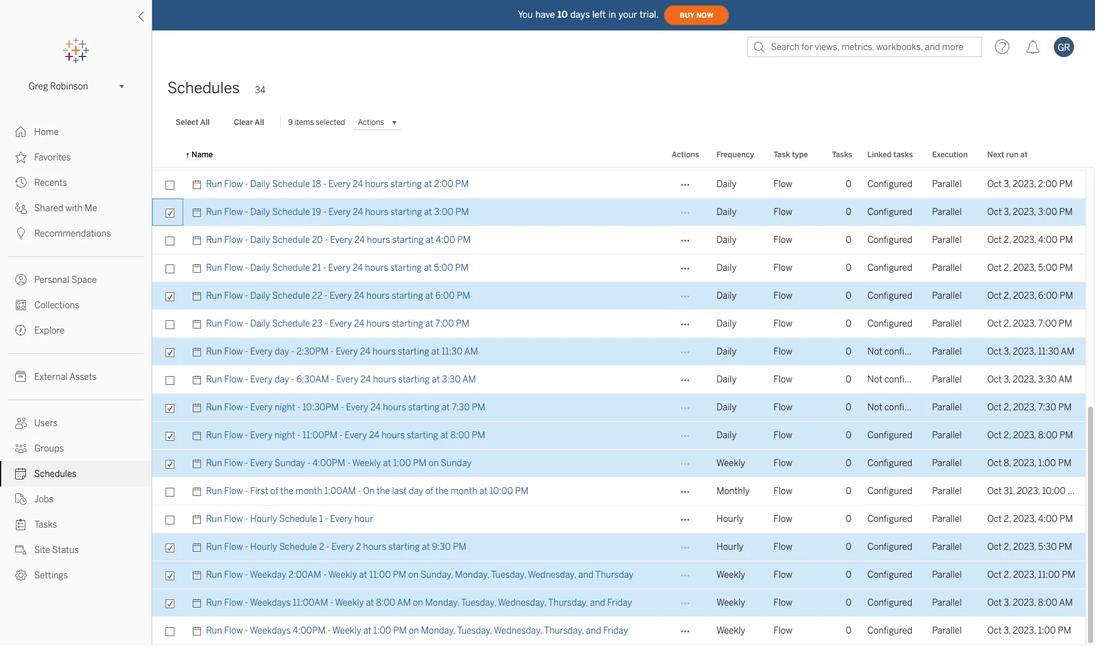 Task type: vqa. For each thing, say whether or not it's contained in the screenshot.
Tableau
no



Task type: describe. For each thing, give the bounding box(es) containing it.
monday, for pm
[[421, 625, 455, 636]]

4:00 for hourly
[[1038, 514, 1058, 525]]

row containing run flow - daily schedule 22 - every 24 hours starting at 6:00 pm
[[152, 282, 1086, 310]]

run flow - daily schedule 20 - every 24 hours starting at 4:00 pm
[[206, 235, 471, 245]]

1 11:30 from the left
[[442, 346, 463, 357]]

buy now button
[[664, 5, 729, 25]]

every inside "run flow - daily schedule 22 - every 24 hours starting at 6:00 pm" link
[[330, 290, 352, 301]]

shared
[[34, 203, 63, 214]]

pm inside "run flow - daily schedule 22 - every 24 hours starting at 6:00 pm" link
[[457, 290, 470, 301]]

2023, for run flow - every sunday - 4:00pm - weekly at 1:00 pm on sunday
[[1013, 458, 1036, 469]]

run flow - first of the month 1:00am - on the last day of the month at 10:00 pm
[[206, 486, 529, 497]]

0 for run flow - weekday 2:00am - weekly at 11:00 pm on sunday, monday, tuesday, wednesday, and thursday
[[846, 570, 852, 580]]

23
[[312, 318, 322, 329]]

recents
[[34, 178, 67, 188]]

row containing run flow - every day - 2:30pm - every 24 hours starting at 11:30 am
[[152, 338, 1086, 366]]

configured for oct 3, 2023, 11:30 am
[[885, 346, 928, 357]]

clear all
[[234, 118, 264, 127]]

run flow - daily schedule 18 - every 24 hours starting at 2:00 pm
[[206, 179, 469, 190]]

configured for run flow - hourly schedule 1 - every hour
[[868, 514, 913, 525]]

0 for run flow - every day - 6:30am - every 24 hours starting at 3:30 am
[[846, 374, 852, 385]]

2 10:00 from the left
[[1042, 486, 1066, 497]]

run flow - hourly schedule 2 - every 2 hours starting at 9:30 pm
[[206, 542, 466, 552]]

favorites
[[34, 152, 71, 163]]

4 cell from the left
[[766, 143, 820, 171]]

7 parallel from the top
[[932, 346, 962, 357]]

schedule for 22
[[272, 290, 310, 301]]

oct 2, 2023, 4:00 pm for hourly
[[987, 514, 1073, 525]]

you have 10 days left in your trial.
[[518, 9, 659, 20]]

frequency
[[717, 150, 754, 159]]

by text only_f5he34f image for tasks
[[15, 519, 27, 530]]

collections link
[[0, 292, 152, 318]]

not configured parallel for oct 3, 2023, 11:30 am
[[868, 346, 962, 357]]

run for run flow - every day - 2:30pm - every 24 hours starting at 11:30 am
[[206, 346, 222, 357]]

1 cell from the left
[[184, 143, 662, 171]]

2023, for run flow - every day - 2:30pm - every 24 hours starting at 11:30 am
[[1013, 346, 1036, 357]]

run flow - hourly schedule 1 - every hour link
[[206, 505, 373, 533]]

external assets link
[[0, 364, 152, 389]]

schedule for 2
[[279, 542, 317, 552]]

2 5:00 from the left
[[1038, 263, 1058, 273]]

settings link
[[0, 563, 152, 588]]

pm inside run flow - every night - 11:00pm - every 24 hours starting at 8:00 pm link
[[472, 430, 485, 441]]

1 row from the top
[[152, 143, 1086, 171]]

row containing run flow - daily schedule 20 - every 24 hours starting at 4:00 pm
[[152, 226, 1086, 254]]

parallel for run flow - hourly schedule 1 - every hour
[[932, 514, 962, 525]]

recommendations
[[34, 228, 111, 239]]

tasks inside tasks link
[[34, 519, 57, 530]]

configured for run flow - weekdays 11:00am - weekly at 8:00 am on monday, tuesday, wednesday, thursday, and friday
[[868, 597, 913, 608]]

1:00 down oct 3, 2023, 8:00 am
[[1038, 625, 1056, 636]]

parallel for run flow - daily schedule 19 - every 24 hours starting at 3:00 pm
[[932, 207, 962, 218]]

configured for oct 3, 2023, 3:30 am
[[885, 374, 928, 385]]

2, for run flow - daily schedule 22 - every 24 hours starting at 6:00 pm
[[1004, 290, 1011, 301]]

run flow - first of the month 1:00am - on the last day of the month at 10:00 pm link
[[206, 478, 529, 505]]

oct 2, 2023, 5:30 pm
[[987, 542, 1073, 552]]

shared with me
[[34, 203, 97, 214]]

2 7:00 from the left
[[1038, 318, 1057, 329]]

oct 3, 2023, 8:00 am
[[987, 597, 1073, 608]]

1:00 up oct 31, 2023, 10:00 pm
[[1038, 458, 1056, 469]]

pm inside run flow - every sunday - 4:00pm - weekly at 1:00 pm on sunday link
[[413, 458, 427, 469]]

select all button
[[167, 115, 218, 130]]

task type
[[774, 150, 808, 159]]

starting inside 'link'
[[392, 235, 424, 245]]

8 parallel from the top
[[932, 374, 962, 385]]

schedule image for run flow - weekdays 11:00am - weekly at 8:00 am on monday, tuesday, wednesday, thursday, and friday
[[192, 589, 206, 617]]

jobs link
[[0, 486, 152, 512]]

8,
[[1004, 458, 1011, 469]]

by text only_f5he34f image for site status
[[15, 544, 27, 556]]

3, for oct 3, 2023, 3:30 am
[[1004, 374, 1011, 385]]

wednesday, for run flow - weekdays 11:00am - weekly at 8:00 am on monday, tuesday, wednesday, thursday, and friday
[[498, 597, 546, 608]]

24 up run flow - every night - 10:30pm - every 24 hours starting at 7:30 pm
[[361, 374, 371, 385]]

and for run flow - weekdays 4:00pm - weekly at 1:00 pm on monday, tuesday, wednesday, thursday, and friday
[[586, 625, 601, 636]]

configured for oct 2, 2023, 7:30 pm
[[885, 402, 928, 413]]

and for run flow - weekday 2:00am - weekly at 11:00 pm on sunday, monday, tuesday, wednesday, and thursday
[[578, 570, 594, 580]]

by text only_f5he34f image for external assets
[[15, 371, 27, 382]]

9 parallel from the top
[[932, 402, 962, 413]]

actions button
[[353, 115, 401, 130]]

execution
[[932, 150, 968, 159]]

configured for run flow - daily schedule 20 - every 24 hours starting at 4:00 pm
[[868, 235, 913, 245]]

last
[[392, 486, 407, 497]]

1:00 up last
[[393, 458, 411, 469]]

2023, for run flow - weekday 2:00am - weekly at 11:00 pm on sunday, monday, tuesday, wednesday, and thursday
[[1013, 570, 1036, 580]]

run
[[1006, 150, 1019, 159]]

hours down hour
[[363, 542, 386, 552]]

run for run flow - every sunday - 4:00pm - weekly at 1:00 pm on sunday
[[206, 458, 222, 469]]

select all
[[176, 118, 210, 127]]

configured for run flow - every sunday - 4:00pm - weekly at 1:00 pm on sunday
[[868, 458, 913, 469]]

schedule image for run flow - every sunday - 4:00pm - weekly at 1:00 pm on sunday
[[192, 450, 206, 478]]

schedule for 1
[[279, 514, 317, 525]]

2 3:30 from the left
[[1038, 374, 1057, 385]]

main navigation. press the up and down arrow keys to access links. element
[[0, 119, 152, 588]]

schedule for 23
[[272, 318, 310, 329]]

2 2:00 from the left
[[1038, 179, 1057, 190]]

hours inside 'link'
[[367, 235, 390, 245]]

selected
[[316, 118, 345, 127]]

row containing run flow - weekday 2:00am - weekly at 11:00 pm on sunday, monday, tuesday, wednesday, and thursday
[[152, 561, 1086, 589]]

every inside run flow - hourly schedule 1 - every hour link
[[330, 514, 353, 525]]

by text only_f5he34f image for home
[[15, 126, 27, 138]]

greg robinson button
[[23, 79, 128, 94]]

run flow - every day - 2:30pm - every 24 hours starting at 11:30 am
[[206, 346, 478, 357]]

run for run flow - daily schedule 20 - every 24 hours starting at 4:00 pm
[[206, 235, 222, 245]]

external
[[34, 372, 68, 382]]

0 for run flow - hourly schedule 1 - every hour
[[846, 514, 852, 525]]

oct for run flow - daily schedule 20 - every 24 hours starting at 4:00 pm
[[987, 235, 1002, 245]]

2 the from the left
[[377, 486, 390, 497]]

oct 2, 2023, 7:30 pm
[[987, 402, 1072, 413]]

oct 2, 2023, 8:00 pm
[[987, 430, 1073, 441]]

1 month from the left
[[296, 486, 322, 497]]

5 cell from the left
[[820, 143, 860, 171]]

3 the from the left
[[435, 486, 449, 497]]

oct for run flow - every day - 6:30am - every 24 hours starting at 3:30 am
[[987, 374, 1002, 385]]

24 up the run flow - every night - 11:00pm - every 24 hours starting at 8:00 pm
[[370, 402, 381, 413]]

run for run flow - weekday 2:00am - weekly at 11:00 pm on sunday, monday, tuesday, wednesday, and thursday
[[206, 570, 222, 580]]

2023, for run flow - weekdays 11:00am - weekly at 8:00 am on monday, tuesday, wednesday, thursday, and friday
[[1013, 597, 1036, 608]]

configured for run flow - hourly schedule 2 - every 2 hours starting at 9:30 pm
[[868, 542, 913, 552]]

parallel for run flow - every night - 11:00pm - every 24 hours starting at 8:00 pm
[[932, 430, 962, 441]]

hours up run flow - every day - 2:30pm - every 24 hours starting at 11:30 am
[[366, 318, 390, 329]]

run flow - daily schedule 19 - every 24 hours starting at 3:00 pm
[[206, 207, 469, 218]]

0 for run flow - every day - 2:30pm - every 24 hours starting at 11:30 am
[[846, 346, 852, 357]]

first
[[250, 486, 268, 497]]

run flow - every night - 11:00pm - every 24 hours starting at 8:00 pm
[[206, 430, 485, 441]]

1 7:30 from the left
[[452, 402, 470, 413]]

2 2 from the left
[[356, 542, 361, 552]]

schedule image for run flow - every night - 11:00pm - every 24 hours starting at 8:00 pm
[[192, 422, 206, 450]]

row containing run flow - weekdays 4:00pm - weekly at 1:00 pm on monday, tuesday, wednesday, thursday, and friday
[[152, 617, 1086, 645]]

weekday
[[250, 570, 286, 580]]

by text only_f5he34f image for jobs
[[15, 493, 27, 505]]

oct for run flow - every sunday - 4:00pm - weekly at 1:00 pm on sunday
[[987, 458, 1002, 469]]

0 for run flow - weekdays 11:00am - weekly at 8:00 am on monday, tuesday, wednesday, thursday, and friday
[[846, 597, 852, 608]]

2023, for run flow - hourly schedule 1 - every hour
[[1013, 514, 1036, 525]]

have
[[536, 9, 555, 20]]

schedules link
[[0, 461, 152, 486]]

24 up run flow - daily schedule 23 - every 24 hours starting at 7:00 pm
[[354, 290, 364, 301]]

2 3:00 from the left
[[1038, 207, 1057, 218]]

buy now
[[680, 11, 714, 19]]

0 for run flow - every night - 10:30pm - every 24 hours starting at 7:30 pm
[[846, 402, 852, 413]]

name
[[192, 150, 213, 159]]

thursday, for run flow - weekdays 11:00am - weekly at 8:00 am on monday, tuesday, wednesday, thursday, and friday
[[548, 597, 588, 608]]

oct for run flow - hourly schedule 2 - every 2 hours starting at 9:30 pm
[[987, 542, 1002, 552]]

tasks link
[[0, 512, 152, 537]]

monthly
[[717, 486, 750, 497]]

oct 3, 2023, 11:30 am
[[987, 346, 1075, 357]]

pm inside run flow - daily schedule 23 - every 24 hours starting at 7:00 pm link
[[456, 318, 469, 329]]

2:30pm
[[296, 346, 329, 357]]

oct 31, 2023, 10:00 pm
[[987, 486, 1081, 497]]

2023, for run flow - weekdays 4:00pm - weekly at 1:00 pm on monday, tuesday, wednesday, thursday, and friday
[[1013, 625, 1036, 636]]

external assets
[[34, 372, 97, 382]]

hours up run flow - daily schedule 23 - every 24 hours starting at 7:00 pm
[[366, 290, 390, 301]]

configured for run flow - daily schedule 19 - every 24 hours starting at 3:00 pm
[[868, 207, 913, 218]]

with
[[65, 203, 83, 214]]

2 sunday from the left
[[441, 458, 472, 469]]

0 for run flow - every sunday - 4:00pm - weekly at 1:00 pm on sunday
[[846, 458, 852, 469]]

left
[[593, 9, 606, 20]]

assets
[[69, 372, 97, 382]]

row containing run flow - daily schedule 19 - every 24 hours starting at 3:00 pm
[[152, 199, 1086, 226]]

by text only_f5he34f image for collections
[[15, 299, 27, 311]]

explore
[[34, 325, 65, 336]]

site status link
[[0, 537, 152, 563]]

2 month from the left
[[451, 486, 477, 497]]

next
[[987, 150, 1005, 159]]

2:00am
[[288, 570, 321, 580]]

actions inside "popup button"
[[358, 118, 384, 127]]

2 11:00 from the left
[[1038, 570, 1060, 580]]

schedule image for run flow - daily schedule 19 - every 24 hours starting at 3:00 pm
[[192, 199, 206, 226]]

navigation panel element
[[0, 38, 152, 588]]

1 6:00 from the left
[[435, 290, 455, 301]]

1:00am
[[324, 486, 356, 497]]

hours up run flow - every night - 10:30pm - every 24 hours starting at 7:30 pm
[[373, 374, 396, 385]]

in
[[609, 9, 616, 20]]

1:00 down run flow - weekdays 11:00am - weekly at 8:00 am on monday, tuesday, wednesday, thursday, and friday link
[[373, 625, 391, 636]]

1 5:00 from the left
[[434, 263, 453, 273]]

24 down run flow - daily schedule 20 - every 24 hours starting at 4:00 pm 'link' on the top left of the page
[[353, 263, 363, 273]]

1 2 from the left
[[319, 542, 324, 552]]

run flow - every night - 10:30pm - every 24 hours starting at 7:30 pm link
[[206, 394, 485, 422]]

pm inside run flow - weekdays 4:00pm - weekly at 1:00 pm on monday, tuesday, wednesday, thursday, and friday link
[[393, 625, 407, 636]]

oct for run flow - weekdays 11:00am - weekly at 8:00 am on monday, tuesday, wednesday, thursday, and friday
[[987, 597, 1002, 608]]

weekdays for 4:00pm
[[250, 625, 291, 636]]

2 6:00 from the left
[[1038, 290, 1058, 301]]

0 vertical spatial 4:00pm
[[313, 458, 345, 469]]

1 horizontal spatial tasks
[[832, 150, 852, 159]]

configured for run flow - every night - 11:00pm - every 24 hours starting at 8:00 pm
[[868, 430, 913, 441]]

schedule image for run flow - first of the month 1:00am - on the last day of the month at 10:00 pm
[[192, 478, 206, 505]]

parallel for run flow - daily schedule 21 - every 24 hours starting at 5:00 pm
[[932, 263, 962, 273]]

parallel for run flow - first of the month 1:00am - on the last day of the month at 10:00 pm
[[932, 486, 962, 497]]

0 for run flow - daily schedule 20 - every 24 hours starting at 4:00 pm
[[846, 235, 852, 245]]

schedule image for run flow - daily schedule 21 - every 24 hours starting at 5:00 pm
[[192, 254, 206, 282]]

every inside run flow - hourly schedule 2 - every 2 hours starting at 9:30 pm link
[[332, 542, 354, 552]]

schedules inside main navigation. press the up and down arrow keys to access links. element
[[34, 469, 76, 479]]

2023, for run flow - daily schedule 20 - every 24 hours starting at 4:00 pm
[[1013, 235, 1036, 245]]

items
[[295, 118, 314, 127]]

not for oct 3, 2023, 3:30 am
[[868, 374, 883, 385]]

monday, for am
[[425, 597, 460, 608]]

hours down run flow - every night - 10:30pm - every 24 hours starting at 7:30 pm link
[[382, 430, 405, 441]]

run flow - weekdays 11:00am - weekly at 8:00 am on monday, tuesday, wednesday, thursday, and friday
[[206, 597, 632, 608]]

linked tasks
[[868, 150, 913, 159]]

am inside the "run flow - every day - 2:30pm - every 24 hours starting at 11:30 am" link
[[464, 346, 478, 357]]

run for run flow - hourly schedule 1 - every hour
[[206, 514, 222, 525]]

configured for run flow - daily schedule 21 - every 24 hours starting at 5:00 pm
[[868, 263, 913, 273]]

robinson
[[50, 81, 88, 92]]

2 of from the left
[[425, 486, 433, 497]]

at inside 'link'
[[426, 235, 434, 245]]

9:30
[[432, 542, 451, 552]]

24 up run flow - daily schedule 19 - every 24 hours starting at 3:00 pm
[[353, 179, 363, 190]]

tasks
[[894, 150, 913, 159]]

personal space link
[[0, 267, 152, 292]]

24 up run flow - every day - 6:30am - every 24 hours starting at 3:30 am
[[360, 346, 371, 357]]

1 sunday from the left
[[275, 458, 305, 469]]

thursday
[[595, 570, 634, 580]]

2 7:30 from the left
[[1038, 402, 1057, 413]]

on
[[363, 486, 375, 497]]

1 of from the left
[[270, 486, 278, 497]]

22
[[312, 290, 322, 301]]

wednesday, inside run flow - weekday 2:00am - weekly at 11:00 pm on sunday, monday, tuesday, wednesday, and thursday link
[[528, 570, 576, 580]]

1 2:00 from the left
[[434, 179, 453, 190]]

shared with me link
[[0, 195, 152, 221]]

run flow - every sunday - 4:00pm - weekly at 1:00 pm on sunday
[[206, 458, 472, 469]]

actions inside grid
[[672, 150, 699, 159]]

site status
[[34, 545, 79, 556]]

24 up run flow - daily schedule 20 - every 24 hours starting at 4:00 pm
[[353, 207, 363, 218]]

by text only_f5he34f image for settings
[[15, 570, 27, 581]]

19
[[312, 207, 321, 218]]

configured for run flow - weekday 2:00am - weekly at 11:00 pm on sunday, monday, tuesday, wednesday, and thursday
[[868, 570, 913, 580]]

by text only_f5he34f image for explore
[[15, 325, 27, 336]]



Task type: locate. For each thing, give the bounding box(es) containing it.
2 parallel from the top
[[932, 207, 962, 218]]

wednesday, for run flow - weekdays 4:00pm - weekly at 1:00 pm on monday, tuesday, wednesday, thursday, and friday
[[494, 625, 542, 636]]

oct for run flow - hourly schedule 1 - every hour
[[987, 514, 1002, 525]]

0 horizontal spatial 2:00
[[434, 179, 453, 190]]

12 configured from the top
[[868, 570, 913, 580]]

tasks left "linked"
[[832, 150, 852, 159]]

day left 2:30pm
[[275, 346, 289, 357]]

0 horizontal spatial of
[[270, 486, 278, 497]]

schedule inside run flow - daily schedule 23 - every 24 hours starting at 7:00 pm link
[[272, 318, 310, 329]]

run flow - daily schedule 19 - every 24 hours starting at 3:00 pm link
[[206, 199, 469, 226]]

2 3, from the top
[[1004, 207, 1011, 218]]

6 2, from the top
[[1004, 430, 1011, 441]]

1 vertical spatial configured
[[885, 374, 928, 385]]

1 configured from the top
[[885, 346, 928, 357]]

6 run from the top
[[206, 318, 222, 329]]

month
[[296, 486, 322, 497], [451, 486, 477, 497]]

4 by text only_f5he34f image from the top
[[15, 299, 27, 311]]

by text only_f5he34f image left recommendations
[[15, 228, 27, 239]]

9 items selected
[[288, 118, 345, 127]]

0 horizontal spatial tasks
[[34, 519, 57, 530]]

0 vertical spatial not
[[868, 346, 883, 357]]

by text only_f5he34f image inside users link
[[15, 417, 27, 429]]

oct down oct 3, 2023, 3:00 pm
[[987, 235, 1002, 245]]

12 parallel from the top
[[932, 486, 962, 497]]

clear all button
[[226, 115, 272, 130]]

by text only_f5he34f image
[[15, 126, 27, 138], [15, 202, 27, 214], [15, 228, 27, 239], [15, 299, 27, 311], [15, 325, 27, 336], [15, 371, 27, 382], [15, 417, 27, 429], [15, 443, 27, 454], [15, 493, 27, 505], [15, 570, 27, 581]]

2023, for run flow - daily schedule 19 - every 24 hours starting at 3:00 pm
[[1013, 207, 1036, 218]]

days
[[570, 9, 590, 20]]

17 row from the top
[[152, 589, 1086, 617]]

8 0 from the top
[[846, 374, 852, 385]]

schedule image for run flow - daily schedule 22 - every 24 hours starting at 6:00 pm
[[192, 282, 206, 310]]

night for 10:30pm
[[275, 402, 295, 413]]

4:00pm
[[313, 458, 345, 469], [293, 625, 326, 636]]

run for run flow - daily schedule 18 - every 24 hours starting at 2:00 pm
[[206, 179, 222, 190]]

2 vertical spatial wednesday,
[[494, 625, 542, 636]]

17 oct from the top
[[987, 625, 1002, 636]]

row containing run flow - first of the month 1:00am - on the last day of the month at 10:00 pm
[[152, 478, 1086, 505]]

all right select
[[200, 118, 210, 127]]

schedule for 21
[[272, 263, 310, 273]]

2023, for run flow - first of the month 1:00am - on the last day of the month at 10:00 pm
[[1017, 486, 1040, 497]]

6:00
[[435, 290, 455, 301], [1038, 290, 1058, 301]]

17 run from the top
[[206, 625, 222, 636]]

9 oct from the top
[[987, 402, 1002, 413]]

1 vertical spatial weekdays
[[250, 625, 291, 636]]

schedules
[[167, 79, 240, 97], [34, 469, 76, 479]]

daily
[[250, 179, 270, 190], [717, 179, 737, 190], [250, 207, 270, 218], [717, 207, 737, 218], [250, 235, 270, 245], [717, 235, 737, 245], [250, 263, 270, 273], [717, 263, 737, 273], [250, 290, 270, 301], [717, 290, 737, 301], [250, 318, 270, 329], [717, 318, 737, 329], [717, 346, 737, 357], [717, 374, 737, 385], [717, 402, 737, 413], [717, 430, 737, 441]]

0 vertical spatial oct 2, 2023, 4:00 pm
[[987, 235, 1073, 245]]

cell right 'frequency'
[[766, 143, 820, 171]]

0 vertical spatial day
[[275, 346, 289, 357]]

every inside run flow - daily schedule 18 - every 24 hours starting at 2:00 pm link
[[328, 179, 351, 190]]

night for 11:00pm
[[275, 430, 295, 441]]

am inside run flow - every day - 6:30am - every 24 hours starting at 3:30 am link
[[462, 374, 476, 385]]

the right on
[[377, 486, 390, 497]]

oct for run flow - every day - 2:30pm - every 24 hours starting at 11:30 am
[[987, 346, 1002, 357]]

0 vertical spatial configured
[[885, 346, 928, 357]]

by text only_f5he34f image inside jobs link
[[15, 493, 27, 505]]

by text only_f5he34f image inside site status link
[[15, 544, 27, 556]]

grid containing run flow - daily schedule 18 - every 24 hours starting at 2:00 pm
[[152, 0, 1095, 645]]

night left 10:30pm
[[275, 402, 295, 413]]

hours down run flow - daily schedule 19 - every 24 hours starting at 3:00 pm link
[[367, 235, 390, 245]]

10:30pm
[[302, 402, 339, 413]]

1 10:00 from the left
[[490, 486, 513, 497]]

run for run flow - every night - 10:30pm - every 24 hours starting at 7:30 pm
[[206, 402, 222, 413]]

by text only_f5he34f image left collections
[[15, 299, 27, 311]]

1 vertical spatial night
[[275, 430, 295, 441]]

8 run from the top
[[206, 374, 222, 385]]

on for 1:00
[[409, 625, 419, 636]]

1 horizontal spatial the
[[377, 486, 390, 497]]

configured
[[868, 179, 913, 190], [868, 207, 913, 218], [868, 235, 913, 245], [868, 263, 913, 273], [868, 290, 913, 301], [868, 318, 913, 329], [868, 430, 913, 441], [868, 458, 913, 469], [868, 486, 913, 497], [868, 514, 913, 525], [868, 542, 913, 552], [868, 570, 913, 580], [868, 597, 913, 608], [868, 625, 913, 636]]

favorites link
[[0, 145, 152, 170]]

select row image
[[152, 143, 183, 170]]

0 horizontal spatial 10:00
[[490, 486, 513, 497]]

oct up oct 8, 2023, 1:00 pm
[[987, 430, 1002, 441]]

monday, down run flow - weekdays 11:00am - weekly at 8:00 am on monday, tuesday, wednesday, thursday, and friday link
[[421, 625, 455, 636]]

daily inside 'link'
[[250, 235, 270, 245]]

2023, down oct 2, 2023, 5:30 pm
[[1013, 570, 1036, 580]]

2023, down oct 3, 2023, 2:00 pm
[[1013, 207, 1036, 218]]

by text only_f5he34f image inside collections link
[[15, 299, 27, 311]]

2023, for run flow - daily schedule 21 - every 24 hours starting at 5:00 pm
[[1013, 263, 1036, 273]]

schedule left 18
[[272, 179, 310, 190]]

5 oct from the top
[[987, 290, 1002, 301]]

1 horizontal spatial 11:30
[[1038, 346, 1059, 357]]

schedule image for run flow - daily schedule 20 - every 24 hours starting at 4:00 pm
[[192, 226, 206, 254]]

oct 2, 2023, 4:00 pm up oct 2, 2023, 5:00 pm
[[987, 235, 1073, 245]]

3 row from the top
[[152, 199, 1086, 226]]

schedule image for run flow - every day - 2:30pm - every 24 hours starting at 11:30 am
[[192, 338, 206, 366]]

4:00 for daily
[[1038, 235, 1058, 245]]

schedule image for run flow - daily schedule 18 - every 24 hours starting at 2:00 pm
[[192, 171, 206, 199]]

15 row from the top
[[152, 533, 1086, 561]]

14 parallel from the top
[[932, 542, 962, 552]]

7 0 from the top
[[846, 346, 852, 357]]

oct 3, 2023, 3:00 pm
[[987, 207, 1073, 218]]

row containing run flow - every night - 10:30pm - every 24 hours starting at 7:30 pm
[[152, 394, 1086, 422]]

parallel for run flow - every sunday - 4:00pm - weekly at 1:00 pm on sunday
[[932, 458, 962, 469]]

by text only_f5he34f image left settings
[[15, 570, 27, 581]]

now
[[696, 11, 714, 19]]

1 vertical spatial not
[[868, 374, 883, 385]]

0 horizontal spatial 5:00
[[434, 263, 453, 273]]

by text only_f5he34f image left users
[[15, 417, 27, 429]]

7 oct from the top
[[987, 346, 1002, 357]]

configured for run flow - weekdays 4:00pm - weekly at 1:00 pm on monday, tuesday, wednesday, thursday, and friday
[[868, 625, 913, 636]]

3 oct from the top
[[987, 235, 1002, 245]]

by text only_f5he34f image inside home link
[[15, 126, 27, 138]]

tasks down jobs on the bottom of page
[[34, 519, 57, 530]]

oct 3, 2023, 3:30 am
[[987, 374, 1072, 385]]

tuesday, for pm
[[457, 625, 492, 636]]

all inside button
[[200, 118, 210, 127]]

next run at
[[987, 150, 1028, 159]]

11 0 from the top
[[846, 458, 852, 469]]

by text only_f5he34f image left explore
[[15, 325, 27, 336]]

oct 2, 2023, 7:00 pm
[[987, 318, 1073, 329]]

2 down hour
[[356, 542, 361, 552]]

12 oct from the top
[[987, 486, 1002, 497]]

3, down oct 3, 2023, 2:00 pm
[[1004, 207, 1011, 218]]

24 up run flow - every day - 2:30pm - every 24 hours starting at 11:30 am
[[354, 318, 364, 329]]

and
[[578, 570, 594, 580], [590, 597, 605, 608], [586, 625, 601, 636]]

0 for run flow - daily schedule 23 - every 24 hours starting at 7:00 pm
[[846, 318, 852, 329]]

11 oct from the top
[[987, 458, 1002, 469]]

hours up the run flow - every night - 11:00pm - every 24 hours starting at 8:00 pm
[[383, 402, 406, 413]]

cell left execution
[[860, 143, 925, 171]]

schedule left 19
[[272, 207, 310, 218]]

row containing run flow - every day - 6:30am - every 24 hours starting at 3:30 am
[[152, 366, 1086, 394]]

2, for run flow - hourly schedule 2 - every 2 hours starting at 9:30 pm
[[1004, 542, 1011, 552]]

row
[[152, 143, 1086, 171], [152, 171, 1086, 199], [152, 199, 1086, 226], [152, 226, 1086, 254], [152, 254, 1086, 282], [152, 282, 1086, 310], [152, 310, 1086, 338], [152, 338, 1086, 366], [152, 366, 1086, 394], [152, 394, 1086, 422], [152, 422, 1086, 450], [152, 450, 1086, 478], [152, 478, 1086, 505], [152, 505, 1086, 533], [152, 533, 1086, 561], [152, 561, 1086, 589], [152, 589, 1086, 617], [152, 617, 1086, 645]]

2 vertical spatial configured
[[885, 402, 928, 413]]

2, down the 31,
[[1004, 514, 1011, 525]]

schedule for 18
[[272, 179, 310, 190]]

1 horizontal spatial 3:30
[[1038, 374, 1057, 385]]

by text only_f5he34f image for recents
[[15, 177, 27, 188]]

by text only_f5he34f image
[[15, 152, 27, 163], [15, 177, 27, 188], [15, 274, 27, 285], [15, 468, 27, 479], [15, 519, 27, 530], [15, 544, 27, 556]]

1 horizontal spatial 5:00
[[1038, 263, 1058, 273]]

oct left the 31,
[[987, 486, 1002, 497]]

configured for run flow - daily schedule 23 - every 24 hours starting at 7:00 pm
[[868, 318, 913, 329]]

0 horizontal spatial month
[[296, 486, 322, 497]]

thursday, for run flow - weekdays 4:00pm - weekly at 1:00 pm on monday, tuesday, wednesday, thursday, and friday
[[544, 625, 584, 636]]

buy
[[680, 11, 695, 19]]

10 oct from the top
[[987, 430, 1002, 441]]

recommendations link
[[0, 221, 152, 246]]

day for 6:30am
[[275, 374, 289, 385]]

schedule inside run flow - hourly schedule 2 - every 2 hours starting at 9:30 pm link
[[279, 542, 317, 552]]

pm inside run flow - daily schedule 20 - every 24 hours starting at 4:00 pm 'link'
[[457, 235, 471, 245]]

2023, right the 31,
[[1017, 486, 1040, 497]]

pm inside run flow - daily schedule 21 - every 24 hours starting at 5:00 pm link
[[455, 263, 469, 273]]

run flow - daily schedule 23 - every 24 hours starting at 7:00 pm link
[[206, 310, 469, 338]]

2 vertical spatial not
[[868, 402, 883, 413]]

pm inside run flow - first of the month 1:00am - on the last day of the month at 10:00 pm link
[[515, 486, 529, 497]]

not configured parallel
[[868, 346, 962, 357], [868, 374, 962, 385], [868, 402, 962, 413]]

1 horizontal spatial month
[[451, 486, 477, 497]]

monday, right sunday,
[[455, 570, 490, 580]]

Search for views, metrics, workbooks, and more text field
[[748, 37, 982, 57]]

2 vertical spatial monday,
[[421, 625, 455, 636]]

0 vertical spatial schedules
[[167, 79, 240, 97]]

1 horizontal spatial 7:00
[[1038, 318, 1057, 329]]

by text only_f5he34f image inside external assets link
[[15, 371, 27, 382]]

0 vertical spatial night
[[275, 402, 295, 413]]

by text only_f5he34f image inside schedules link
[[15, 468, 27, 479]]

24
[[353, 179, 363, 190], [353, 207, 363, 218], [355, 235, 365, 245], [353, 263, 363, 273], [354, 290, 364, 301], [354, 318, 364, 329], [360, 346, 371, 357], [361, 374, 371, 385], [370, 402, 381, 413], [369, 430, 380, 441]]

pm inside run flow - daily schedule 19 - every 24 hours starting at 3:00 pm link
[[455, 207, 469, 218]]

row group containing run flow - daily schedule 21 - every 24 hours starting at 5:00 pm
[[152, 254, 1086, 645]]

1 3:30 from the left
[[442, 374, 461, 385]]

1 3, from the top
[[1004, 179, 1011, 190]]

4 row from the top
[[152, 226, 1086, 254]]

1 vertical spatial friday
[[603, 625, 628, 636]]

am inside run flow - weekdays 11:00am - weekly at 8:00 am on monday, tuesday, wednesday, thursday, and friday link
[[397, 597, 411, 608]]

2:00
[[434, 179, 453, 190], [1038, 179, 1057, 190]]

2 oct from the top
[[987, 207, 1002, 218]]

1 oct 2, 2023, 4:00 pm from the top
[[987, 235, 1073, 245]]

schedule image
[[192, 171, 206, 199], [192, 199, 206, 226], [192, 282, 206, 310], [192, 310, 206, 338], [192, 338, 206, 366], [192, 366, 206, 394], [192, 422, 206, 450], [192, 450, 206, 478], [192, 505, 206, 533], [192, 533, 206, 561], [192, 561, 206, 589], [192, 617, 206, 645]]

2 11:30 from the left
[[1038, 346, 1059, 357]]

schedule for 20
[[272, 235, 310, 245]]

16 0 from the top
[[846, 597, 852, 608]]

2 vertical spatial day
[[409, 486, 423, 497]]

starting
[[391, 179, 422, 190], [391, 207, 422, 218], [392, 235, 424, 245], [390, 263, 422, 273], [392, 290, 423, 301], [392, 318, 423, 329], [398, 346, 429, 357], [398, 374, 430, 385], [408, 402, 440, 413], [407, 430, 438, 441], [388, 542, 420, 552]]

1 vertical spatial monday,
[[425, 597, 460, 608]]

3 3, from the top
[[1004, 346, 1011, 357]]

oct up oct 2, 2023, 11:00 pm
[[987, 542, 1002, 552]]

configured for run flow - daily schedule 22 - every 24 hours starting at 6:00 pm
[[868, 290, 913, 301]]

2 2, from the top
[[1004, 263, 1011, 273]]

personal
[[34, 275, 69, 285]]

4:00pm down the 11:00am at the left of the page
[[293, 625, 326, 636]]

20
[[312, 235, 323, 245]]

cell
[[184, 143, 662, 171], [662, 143, 709, 171], [709, 143, 766, 171], [766, 143, 820, 171], [820, 143, 860, 171], [860, 143, 925, 171], [925, 143, 980, 171], [980, 143, 1086, 171]]

1 vertical spatial thursday,
[[544, 625, 584, 636]]

schedule up 2:00am
[[279, 542, 317, 552]]

settings
[[34, 570, 68, 581]]

7:30
[[452, 402, 470, 413], [1038, 402, 1057, 413]]

1 horizontal spatial of
[[425, 486, 433, 497]]

11:00am
[[293, 597, 328, 608]]

2023, up oct 8, 2023, 1:00 pm
[[1013, 430, 1036, 441]]

0 vertical spatial not configured parallel
[[868, 346, 962, 357]]

night inside run flow - every night - 11:00pm - every 24 hours starting at 8:00 pm link
[[275, 430, 295, 441]]

12 0 from the top
[[846, 486, 852, 497]]

2 all from the left
[[255, 118, 264, 127]]

sunday
[[275, 458, 305, 469], [441, 458, 472, 469]]

by text only_f5he34f image for groups
[[15, 443, 27, 454]]

by text only_f5he34f image left external
[[15, 371, 27, 382]]

run for run flow - daily schedule 23 - every 24 hours starting at 7:00 pm
[[206, 318, 222, 329]]

1 the from the left
[[280, 486, 294, 497]]

by text only_f5he34f image for shared with me
[[15, 202, 27, 214]]

24 down run flow - every night - 10:30pm - every 24 hours starting at 7:30 pm link
[[369, 430, 380, 441]]

1 horizontal spatial schedules
[[167, 79, 240, 97]]

0 for run flow - daily schedule 19 - every 24 hours starting at 3:00 pm
[[846, 207, 852, 218]]

11:00 inside run flow - weekday 2:00am - weekly at 11:00 pm on sunday, monday, tuesday, wednesday, and thursday link
[[369, 570, 391, 580]]

6 0 from the top
[[846, 318, 852, 329]]

5 by text only_f5he34f image from the top
[[15, 519, 27, 530]]

run
[[206, 179, 222, 190], [206, 207, 222, 218], [206, 235, 222, 245], [206, 263, 222, 273], [206, 290, 222, 301], [206, 318, 222, 329], [206, 346, 222, 357], [206, 374, 222, 385], [206, 402, 222, 413], [206, 430, 222, 441], [206, 458, 222, 469], [206, 486, 222, 497], [206, 514, 222, 525], [206, 542, 222, 552], [206, 570, 222, 580], [206, 597, 222, 608], [206, 625, 222, 636]]

2, down oct 2, 2023, 6:00 pm
[[1004, 318, 1011, 329]]

night
[[275, 402, 295, 413], [275, 430, 295, 441]]

1 horizontal spatial all
[[255, 118, 264, 127]]

by text only_f5he34f image left groups on the left bottom of the page
[[15, 443, 27, 454]]

2 oct 2, 2023, 4:00 pm from the top
[[987, 514, 1073, 525]]

15 parallel from the top
[[932, 570, 962, 580]]

run for run flow - weekdays 4:00pm - weekly at 1:00 pm on monday, tuesday, wednesday, thursday, and friday
[[206, 625, 222, 636]]

run flow - every night - 10:30pm - every 24 hours starting at 7:30 pm
[[206, 402, 485, 413]]

0 vertical spatial and
[[578, 570, 594, 580]]

pm inside run flow - weekday 2:00am - weekly at 11:00 pm on sunday, monday, tuesday, wednesday, and thursday link
[[393, 570, 406, 580]]

3 configured from the top
[[885, 402, 928, 413]]

2 vertical spatial and
[[586, 625, 601, 636]]

row containing run flow - hourly schedule 2 - every 2 hours starting at 9:30 pm
[[152, 533, 1086, 561]]

0 vertical spatial friday
[[607, 597, 632, 608]]

run flow - every day - 6:30am - every 24 hours starting at 3:30 am link
[[206, 366, 476, 394]]

0 horizontal spatial 11:30
[[442, 346, 463, 357]]

6:30am
[[296, 374, 329, 385]]

row group
[[152, 0, 1086, 254], [152, 254, 1086, 645]]

trial.
[[640, 9, 659, 20]]

17 0 from the top
[[846, 625, 852, 636]]

row containing run flow - weekdays 11:00am - weekly at 8:00 am on monday, tuesday, wednesday, thursday, and friday
[[152, 589, 1086, 617]]

0 horizontal spatial actions
[[358, 118, 384, 127]]

3:00
[[434, 207, 453, 218], [1038, 207, 1057, 218]]

schedule inside run flow - daily schedule 21 - every 24 hours starting at 5:00 pm link
[[272, 263, 310, 273]]

parallel for run flow - hourly schedule 2 - every 2 hours starting at 9:30 pm
[[932, 542, 962, 552]]

oct down next
[[987, 179, 1002, 190]]

by text only_f5he34f image left 'shared'
[[15, 202, 27, 214]]

1 vertical spatial schedules
[[34, 469, 76, 479]]

3, down oct 3, 2023, 8:00 am
[[1004, 625, 1011, 636]]

1 0 from the top
[[846, 179, 852, 190]]

cell down actions "popup button"
[[184, 143, 662, 171]]

every inside run flow - daily schedule 21 - every 24 hours starting at 5:00 pm link
[[328, 263, 351, 273]]

by text only_f5he34f image inside favorites link
[[15, 152, 27, 163]]

1 horizontal spatial 10:00
[[1042, 486, 1066, 497]]

greg robinson
[[29, 81, 88, 92]]

parallel for run flow - weekdays 4:00pm - weekly at 1:00 pm on monday, tuesday, wednesday, thursday, and friday
[[932, 625, 962, 636]]

5:00
[[434, 263, 453, 273], [1038, 263, 1058, 273]]

not configured parallel for oct 3, 2023, 3:30 am
[[868, 374, 962, 385]]

0 horizontal spatial 3:30
[[442, 374, 461, 385]]

schedule image for run flow - every night - 10:30pm - every 24 hours starting at 7:30 pm
[[192, 394, 206, 422]]

parallel for run flow - daily schedule 20 - every 24 hours starting at 4:00 pm
[[932, 235, 962, 245]]

hours down run flow - daily schedule 20 - every 24 hours starting at 4:00 pm 'link' on the top left of the page
[[365, 263, 388, 273]]

1 horizontal spatial 2:00
[[1038, 179, 1057, 190]]

by text only_f5he34f image for schedules
[[15, 468, 27, 479]]

15 0 from the top
[[846, 570, 852, 580]]

month up 9:30
[[451, 486, 477, 497]]

1 vertical spatial 4:00pm
[[293, 625, 326, 636]]

row containing run flow - every sunday - 4:00pm - weekly at 1:00 pm on sunday
[[152, 450, 1086, 478]]

pm inside run flow - every night - 10:30pm - every 24 hours starting at 7:30 pm link
[[472, 402, 485, 413]]

3 cell from the left
[[709, 143, 766, 171]]

2, up 8,
[[1004, 430, 1011, 441]]

every inside run flow - daily schedule 23 - every 24 hours starting at 7:00 pm link
[[330, 318, 352, 329]]

oct down oct 2, 2023, 5:30 pm
[[987, 570, 1002, 580]]

oct 2, 2023, 4:00 pm
[[987, 235, 1073, 245], [987, 514, 1073, 525]]

9
[[288, 118, 293, 127]]

you
[[518, 9, 533, 20]]

2023, down oct 2, 2023, 6:00 pm
[[1013, 318, 1036, 329]]

1 all from the left
[[200, 118, 210, 127]]

night inside run flow - every night - 10:30pm - every 24 hours starting at 7:30 pm link
[[275, 402, 295, 413]]

day for 2:30pm
[[275, 346, 289, 357]]

by text only_f5he34f image left jobs on the bottom of page
[[15, 493, 27, 505]]

wednesday, inside run flow - weekdays 11:00am - weekly at 8:00 am on monday, tuesday, wednesday, thursday, and friday link
[[498, 597, 546, 608]]

explore link
[[0, 318, 152, 343]]

schedule image for run flow - weekdays 4:00pm - weekly at 1:00 pm on monday, tuesday, wednesday, thursday, and friday
[[192, 617, 206, 645]]

run flow - hourly schedule 1 - every hour
[[206, 514, 373, 525]]

row containing run flow - daily schedule 21 - every 24 hours starting at 5:00 pm
[[152, 254, 1086, 282]]

2023, up oct 3, 2023, 1:00 pm on the right of the page
[[1013, 597, 1036, 608]]

0 horizontal spatial 2
[[319, 542, 324, 552]]

2 run from the top
[[206, 207, 222, 218]]

all for clear all
[[255, 118, 264, 127]]

thursday,
[[548, 597, 588, 608], [544, 625, 584, 636]]

by text only_f5he34f image for users
[[15, 417, 27, 429]]

weekdays for 11:00am
[[250, 597, 291, 608]]

task
[[774, 150, 790, 159]]

flow
[[224, 179, 243, 190], [774, 179, 793, 190], [224, 207, 243, 218], [774, 207, 793, 218], [224, 235, 243, 245], [774, 235, 793, 245], [224, 263, 243, 273], [774, 263, 793, 273], [224, 290, 243, 301], [774, 290, 793, 301], [224, 318, 243, 329], [774, 318, 793, 329], [224, 346, 243, 357], [774, 346, 793, 357], [224, 374, 243, 385], [774, 374, 793, 385], [224, 402, 243, 413], [774, 402, 793, 413], [224, 430, 243, 441], [774, 430, 793, 441], [224, 458, 243, 469], [774, 458, 793, 469], [224, 486, 243, 497], [774, 486, 793, 497], [224, 514, 243, 525], [774, 514, 793, 525], [224, 542, 243, 552], [774, 542, 793, 552], [224, 570, 243, 580], [774, 570, 793, 580], [224, 597, 243, 608], [774, 597, 793, 608], [224, 625, 243, 636], [774, 625, 793, 636]]

schedule inside run flow - daily schedule 18 - every 24 hours starting at 2:00 pm link
[[272, 179, 310, 190]]

oct 2, 2023, 6:00 pm
[[987, 290, 1073, 301]]

by text only_f5he34f image inside shared with me link
[[15, 202, 27, 214]]

flow inside 'link'
[[224, 235, 243, 245]]

night left '11:00pm'
[[275, 430, 295, 441]]

0 horizontal spatial sunday
[[275, 458, 305, 469]]

0 vertical spatial actions
[[358, 118, 384, 127]]

actions right selected
[[358, 118, 384, 127]]

1 by text only_f5he34f image from the top
[[15, 126, 27, 138]]

by text only_f5he34f image for personal space
[[15, 274, 27, 285]]

2, up oct 2, 2023, 11:00 pm
[[1004, 542, 1011, 552]]

by text only_f5he34f image inside settings link
[[15, 570, 27, 581]]

8 row from the top
[[152, 338, 1086, 366]]

oct 2, 2023, 4:00 pm up oct 2, 2023, 5:30 pm
[[987, 514, 1073, 525]]

2023,
[[1013, 179, 1036, 190], [1013, 207, 1036, 218], [1013, 235, 1036, 245], [1013, 263, 1036, 273], [1013, 290, 1036, 301], [1013, 318, 1036, 329], [1013, 346, 1036, 357], [1013, 374, 1036, 385], [1013, 402, 1036, 413], [1013, 430, 1036, 441], [1013, 458, 1036, 469], [1017, 486, 1040, 497], [1013, 514, 1036, 525], [1013, 542, 1036, 552], [1013, 570, 1036, 580], [1013, 597, 1036, 608], [1013, 625, 1036, 636]]

3 not from the top
[[868, 402, 883, 413]]

13 configured from the top
[[868, 597, 913, 608]]

wednesday, inside run flow - weekdays 4:00pm - weekly at 1:00 pm on monday, tuesday, wednesday, thursday, and friday link
[[494, 625, 542, 636]]

schedule inside run flow - hourly schedule 1 - every hour link
[[279, 514, 317, 525]]

8 cell from the left
[[980, 143, 1086, 171]]

personal space
[[34, 275, 97, 285]]

cell up oct 3, 2023, 2:00 pm
[[980, 143, 1086, 171]]

hours up run flow - daily schedule 19 - every 24 hours starting at 3:00 pm
[[365, 179, 389, 190]]

2023, for run flow - every night - 11:00pm - every 24 hours starting at 8:00 pm
[[1013, 430, 1036, 441]]

2023, down oct 3, 2023, 3:00 pm
[[1013, 235, 1036, 245]]

users
[[34, 418, 58, 429]]

0 vertical spatial wednesday,
[[528, 570, 576, 580]]

11:00
[[369, 570, 391, 580], [1038, 570, 1060, 580]]

the right last
[[435, 486, 449, 497]]

every inside run flow - daily schedule 19 - every 24 hours starting at 3:00 pm link
[[328, 207, 351, 218]]

2 vertical spatial tuesday,
[[457, 625, 492, 636]]

by text only_f5he34f image for favorites
[[15, 152, 27, 163]]

cell left 'frequency'
[[662, 143, 709, 171]]

configured for run flow - daily schedule 18 - every 24 hours starting at 2:00 pm
[[868, 179, 913, 190]]

by text only_f5he34f image inside recents link
[[15, 177, 27, 188]]

1 11:00 from the left
[[369, 570, 391, 580]]

configured for run flow - first of the month 1:00am - on the last day of the month at 10:00 pm
[[868, 486, 913, 497]]

0 for run flow - weekdays 4:00pm - weekly at 1:00 pm on monday, tuesday, wednesday, thursday, and friday
[[846, 625, 852, 636]]

3, for oct 3, 2023, 2:00 pm
[[1004, 179, 1011, 190]]

6 oct from the top
[[987, 318, 1002, 329]]

0 horizontal spatial schedules
[[34, 469, 76, 479]]

2023, up "oct 2, 2023, 7:00 pm"
[[1013, 290, 1036, 301]]

1 vertical spatial tasks
[[34, 519, 57, 530]]

pm inside run flow - daily schedule 18 - every 24 hours starting at 2:00 pm link
[[455, 179, 469, 190]]

1 vertical spatial wednesday,
[[498, 597, 546, 608]]

pm inside run flow - hourly schedule 2 - every 2 hours starting at 9:30 pm link
[[453, 542, 466, 552]]

9 row from the top
[[152, 366, 1086, 394]]

1 vertical spatial oct 2, 2023, 4:00 pm
[[987, 514, 1073, 525]]

6 schedule image from the top
[[192, 366, 206, 394]]

0 vertical spatial thursday,
[[548, 597, 588, 608]]

0 horizontal spatial 7:00
[[435, 318, 454, 329]]

schedule inside run flow - daily schedule 20 - every 24 hours starting at 4:00 pm 'link'
[[272, 235, 310, 245]]

2 night from the top
[[275, 430, 295, 441]]

3, up the oct 2, 2023, 7:30 pm
[[1004, 374, 1011, 385]]

31,
[[1004, 486, 1015, 497]]

schedule left 23 on the left of the page
[[272, 318, 310, 329]]

2 configured from the top
[[885, 374, 928, 385]]

0 horizontal spatial all
[[200, 118, 210, 127]]

3 run from the top
[[206, 235, 222, 245]]

all for select all
[[200, 118, 210, 127]]

1 vertical spatial actions
[[672, 150, 699, 159]]

oct for run flow - every night - 11:00pm - every 24 hours starting at 8:00 pm
[[987, 430, 1002, 441]]

1 horizontal spatial actions
[[672, 150, 699, 159]]

by text only_f5he34f image inside personal space link
[[15, 274, 27, 285]]

clear
[[234, 118, 253, 127]]

oct up oct 3, 2023, 1:00 pm on the right of the page
[[987, 597, 1002, 608]]

4 parallel from the top
[[932, 263, 962, 273]]

run flow - daily schedule 21 - every 24 hours starting at 5:00 pm
[[206, 263, 469, 273]]

run flow - daily schedule 21 - every 24 hours starting at 5:00 pm link
[[206, 254, 469, 282]]

4 configured from the top
[[868, 263, 913, 273]]

7 cell from the left
[[925, 143, 980, 171]]

10 schedule image from the top
[[192, 533, 206, 561]]

select
[[176, 118, 199, 127]]

2023, down oct 3, 2023, 3:30 am
[[1013, 402, 1036, 413]]

oct down oct 3, 2023, 8:00 am
[[987, 625, 1002, 636]]

0 vertical spatial monday,
[[455, 570, 490, 580]]

1 row group from the top
[[152, 0, 1086, 254]]

24 inside 'link'
[[355, 235, 365, 245]]

schedules down groups on the left bottom of the page
[[34, 469, 76, 479]]

6 cell from the left
[[860, 143, 925, 171]]

friday for run flow - weekdays 4:00pm - weekly at 1:00 pm on monday, tuesday, wednesday, thursday, and friday
[[603, 625, 628, 636]]

11 row from the top
[[152, 422, 1086, 450]]

schedule inside run flow - daily schedule 19 - every 24 hours starting at 3:00 pm link
[[272, 207, 310, 218]]

every inside run flow - daily schedule 20 - every 24 hours starting at 4:00 pm 'link'
[[330, 235, 353, 245]]

2 configured from the top
[[868, 207, 913, 218]]

oct for run flow - daily schedule 23 - every 24 hours starting at 7:00 pm
[[987, 318, 1002, 329]]

2023, up the oct 2, 2023, 7:30 pm
[[1013, 374, 1036, 385]]

1 horizontal spatial 2
[[356, 542, 361, 552]]

by text only_f5he34f image inside groups link
[[15, 443, 27, 454]]

1 horizontal spatial sunday
[[441, 458, 472, 469]]

16 row from the top
[[152, 561, 1086, 589]]

every inside run flow - every sunday - 4:00pm - weekly at 1:00 pm on sunday link
[[250, 458, 273, 469]]

1 horizontal spatial 11:00
[[1038, 570, 1060, 580]]

sunday,
[[421, 570, 453, 580]]

1 vertical spatial tuesday,
[[461, 597, 496, 608]]

by text only_f5he34f image inside recommendations link
[[15, 228, 27, 239]]

0 vertical spatial tasks
[[832, 150, 852, 159]]

row containing run flow - hourly schedule 1 - every hour
[[152, 505, 1086, 533]]

schedule left 20 on the top left
[[272, 235, 310, 245]]

row containing run flow - daily schedule 18 - every 24 hours starting at 2:00 pm
[[152, 171, 1086, 199]]

1 configured from the top
[[868, 179, 913, 190]]

0 horizontal spatial the
[[280, 486, 294, 497]]

schedule
[[272, 179, 310, 190], [272, 207, 310, 218], [272, 235, 310, 245], [272, 263, 310, 273], [272, 290, 310, 301], [272, 318, 310, 329], [279, 514, 317, 525], [279, 542, 317, 552]]

row containing run flow - daily schedule 23 - every 24 hours starting at 7:00 pm
[[152, 310, 1086, 338]]

2 row from the top
[[152, 171, 1086, 199]]

oct up "oct 2, 2023, 7:00 pm"
[[987, 290, 1002, 301]]

oct up oct 2, 2023, 6:00 pm
[[987, 263, 1002, 273]]

3, up oct 3, 2023, 1:00 pm on the right of the page
[[1004, 597, 1011, 608]]

oct down oct 3, 2023, 3:30 am
[[987, 402, 1002, 413]]

9 schedule image from the top
[[192, 505, 206, 533]]

collections
[[34, 300, 79, 311]]

oct for run flow - daily schedule 18 - every 24 hours starting at 2:00 pm
[[987, 179, 1002, 190]]

oct for run flow - weekdays 4:00pm - weekly at 1:00 pm on monday, tuesday, wednesday, thursday, and friday
[[987, 625, 1002, 636]]

2023, up oct 3, 2023, 3:30 am
[[1013, 346, 1036, 357]]

parallel for run flow - weekday 2:00am - weekly at 11:00 pm on sunday, monday, tuesday, wednesday, and thursday
[[932, 570, 962, 580]]

14 0 from the top
[[846, 542, 852, 552]]

monday, down sunday,
[[425, 597, 460, 608]]

schedule image for run flow - weekday 2:00am - weekly at 11:00 pm on sunday, monday, tuesday, wednesday, and thursday
[[192, 561, 206, 589]]

2, for run flow - daily schedule 20 - every 24 hours starting at 4:00 pm
[[1004, 235, 1011, 245]]

hours up run flow - every day - 6:30am - every 24 hours starting at 3:30 am
[[373, 346, 396, 357]]

1 vertical spatial and
[[590, 597, 605, 608]]

10 0 from the top
[[846, 430, 852, 441]]

3, up oct 3, 2023, 3:30 am
[[1004, 346, 1011, 357]]

not
[[868, 346, 883, 357], [868, 374, 883, 385], [868, 402, 883, 413]]

7 row from the top
[[152, 310, 1086, 338]]

row group containing run flow - daily schedule 18 - every 24 hours starting at 2:00 pm
[[152, 0, 1086, 254]]

2023, for run flow - every night - 10:30pm - every 24 hours starting at 7:30 pm
[[1013, 402, 1036, 413]]

schedule inside "run flow - daily schedule 22 - every 24 hours starting at 6:00 pm" link
[[272, 290, 310, 301]]

parallel
[[932, 179, 962, 190], [932, 207, 962, 218], [932, 235, 962, 245], [932, 263, 962, 273], [932, 290, 962, 301], [932, 318, 962, 329], [932, 346, 962, 357], [932, 374, 962, 385], [932, 402, 962, 413], [932, 430, 962, 441], [932, 458, 962, 469], [932, 486, 962, 497], [932, 514, 962, 525], [932, 542, 962, 552], [932, 570, 962, 580], [932, 597, 962, 608], [932, 625, 962, 636]]

2023, down oct 3, 2023, 8:00 am
[[1013, 625, 1036, 636]]

0 vertical spatial tuesday,
[[491, 570, 526, 580]]

1 3:00 from the left
[[434, 207, 453, 218]]

0 horizontal spatial 11:00
[[369, 570, 391, 580]]

oct left 8,
[[987, 458, 1002, 469]]

2023, for run flow - daily schedule 23 - every 24 hours starting at 7:00 pm
[[1013, 318, 1036, 329]]

1 horizontal spatial 7:30
[[1038, 402, 1057, 413]]

greg
[[29, 81, 48, 92]]

schedule image
[[192, 226, 206, 254], [192, 254, 206, 282], [192, 394, 206, 422], [192, 478, 206, 505], [192, 589, 206, 617]]

7 by text only_f5he34f image from the top
[[15, 417, 27, 429]]

groups link
[[0, 436, 152, 461]]

weekly
[[352, 458, 381, 469], [717, 458, 745, 469], [328, 570, 357, 580], [717, 570, 745, 580], [335, 597, 364, 608], [717, 597, 745, 608], [333, 625, 361, 636], [717, 625, 745, 636]]

4:00 inside 'link'
[[436, 235, 455, 245]]

wednesday,
[[528, 570, 576, 580], [498, 597, 546, 608], [494, 625, 542, 636]]

17 parallel from the top
[[932, 625, 962, 636]]

0 horizontal spatial 3:00
[[434, 207, 453, 218]]

1 vertical spatial not configured parallel
[[868, 374, 962, 385]]

grid
[[152, 0, 1095, 645]]

cell left task
[[709, 143, 766, 171]]

all inside button
[[255, 118, 264, 127]]

run for run flow - weekdays 11:00am - weekly at 8:00 am on monday, tuesday, wednesday, thursday, and friday
[[206, 597, 222, 608]]

2, down oct 3, 2023, 3:00 pm
[[1004, 235, 1011, 245]]

1 7:00 from the left
[[435, 318, 454, 329]]

by text only_f5he34f image inside explore link
[[15, 325, 27, 336]]

11:00 down 5:30
[[1038, 570, 1060, 580]]

parallel for run flow - daily schedule 18 - every 24 hours starting at 2:00 pm
[[932, 179, 962, 190]]

2, up oct 2, 2023, 6:00 pm
[[1004, 263, 1011, 273]]

11:30
[[442, 346, 463, 357], [1038, 346, 1059, 357]]

10:00
[[490, 486, 513, 497], [1042, 486, 1066, 497]]

by text only_f5he34f image left home
[[15, 126, 27, 138]]

schedule image for run flow - hourly schedule 1 - every hour
[[192, 505, 206, 533]]

0 vertical spatial weekdays
[[250, 597, 291, 608]]

3 schedule image from the top
[[192, 394, 206, 422]]

month up 1
[[296, 486, 322, 497]]

2023, right 8,
[[1013, 458, 1036, 469]]

2 vertical spatial not configured parallel
[[868, 402, 962, 413]]

12 row from the top
[[152, 450, 1086, 478]]

oct 2, 2023, 5:00 pm
[[987, 263, 1073, 273]]

2, for run flow - daily schedule 21 - every 24 hours starting at 5:00 pm
[[1004, 263, 1011, 273]]

2 horizontal spatial the
[[435, 486, 449, 497]]

at
[[1021, 150, 1028, 159], [424, 179, 432, 190], [424, 207, 432, 218], [426, 235, 434, 245], [424, 263, 432, 273], [425, 290, 433, 301], [425, 318, 433, 329], [431, 346, 440, 357], [432, 374, 440, 385], [442, 402, 450, 413], [440, 430, 449, 441], [383, 458, 391, 469], [479, 486, 488, 497], [422, 542, 430, 552], [359, 570, 367, 580], [366, 597, 374, 608], [363, 625, 371, 636]]

oct for run flow - daily schedule 19 - every 24 hours starting at 3:00 pm
[[987, 207, 1002, 218]]

0 horizontal spatial 7:30
[[452, 402, 470, 413]]

hours up run flow - daily schedule 20 - every 24 hours starting at 4:00 pm
[[365, 207, 389, 218]]

2 cell from the left
[[662, 143, 709, 171]]

0 horizontal spatial 6:00
[[435, 290, 455, 301]]

5 0 from the top
[[846, 290, 852, 301]]

2, down oct 2, 2023, 5:30 pm
[[1004, 570, 1011, 580]]

1 horizontal spatial 6:00
[[1038, 290, 1058, 301]]

6 row from the top
[[152, 282, 1086, 310]]

run for run flow - hourly schedule 2 - every 2 hours starting at 9:30 pm
[[206, 542, 222, 552]]

not for oct 3, 2023, 11:30 am
[[868, 346, 883, 357]]

on for 8:00
[[413, 597, 423, 608]]

run flow - every day - 2:30pm - every 24 hours starting at 11:30 am link
[[206, 338, 478, 366]]

run flow - every night - 11:00pm - every 24 hours starting at 8:00 pm link
[[206, 422, 485, 450]]

day left 6:30am
[[275, 374, 289, 385]]

schedules up select all button
[[167, 79, 240, 97]]

oct down oct 2, 2023, 6:00 pm
[[987, 318, 1002, 329]]

1 vertical spatial day
[[275, 374, 289, 385]]

row containing run flow - every night - 11:00pm - every 24 hours starting at 8:00 pm
[[152, 422, 1086, 450]]

3, for oct 3, 2023, 1:00 pm
[[1004, 625, 1011, 636]]

11 run from the top
[[206, 458, 222, 469]]

6 parallel from the top
[[932, 318, 962, 329]]

run inside 'link'
[[206, 235, 222, 245]]

1 horizontal spatial 3:00
[[1038, 207, 1057, 218]]

run flow - daily schedule 22 - every 24 hours starting at 6:00 pm link
[[206, 282, 470, 310]]

24 down run flow - daily schedule 19 - every 24 hours starting at 3:00 pm link
[[355, 235, 365, 245]]

run flow - weekdays 4:00pm - weekly at 1:00 pm on monday, tuesday, wednesday, thursday, and friday
[[206, 625, 628, 636]]

by text only_f5he34f image inside tasks link
[[15, 519, 27, 530]]

2 schedule image from the top
[[192, 254, 206, 282]]

run flow - daily schedule 22 - every 24 hours starting at 6:00 pm
[[206, 290, 470, 301]]

friday for run flow - weekdays 11:00am - weekly at 8:00 am on monday, tuesday, wednesday, thursday, and friday
[[607, 597, 632, 608]]



